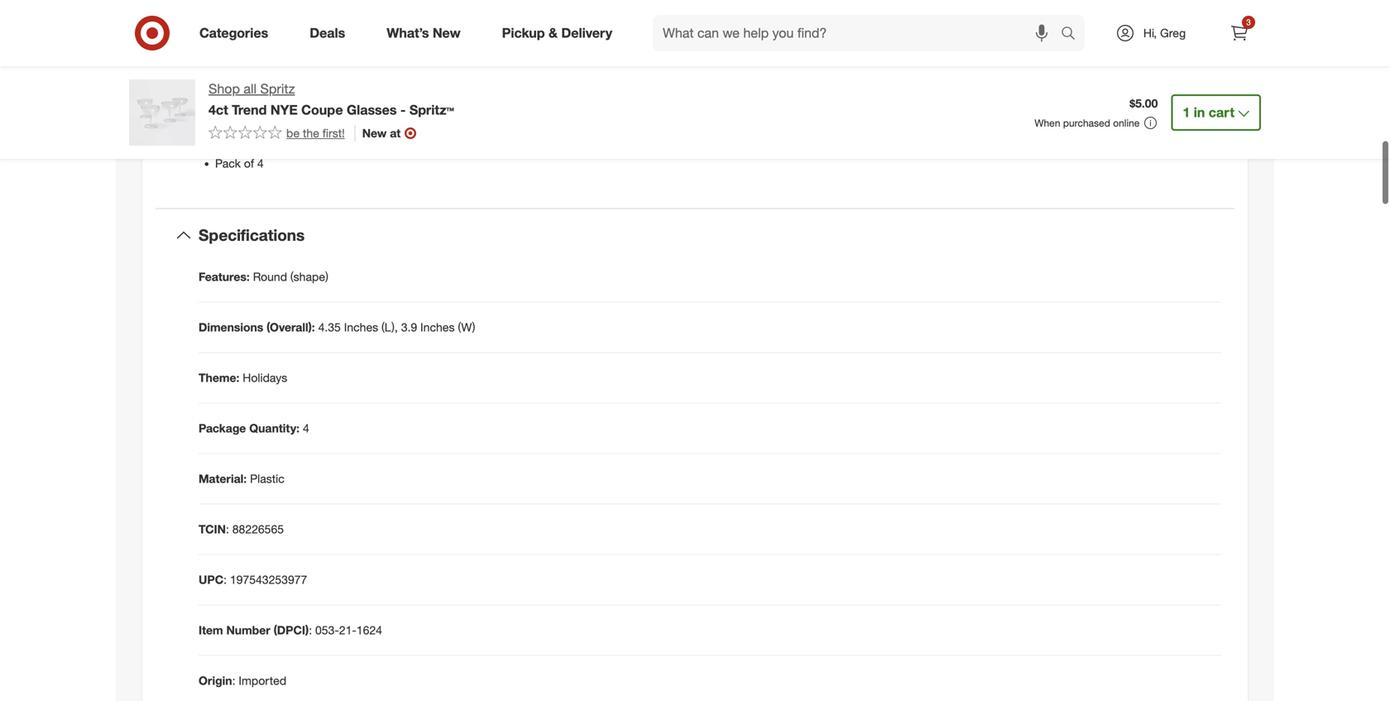 Task type: describe. For each thing, give the bounding box(es) containing it.
are
[[766, 130, 782, 144]]

(dpci)
[[274, 623, 309, 637]]

what's
[[387, 25, 429, 41]]

3 link
[[1222, 15, 1258, 51]]

glasses inside shop all spritz 4ct trend nye coupe glasses - spritz™
[[347, 102, 397, 118]]

1 vertical spatial a
[[1099, 113, 1105, 128]]

enhance
[[766, 113, 811, 128]]

: for imported
[[232, 673, 235, 688]]

tcin : 88226565
[[199, 522, 284, 536]]

1 in cart for 4ct trend nye coupe glasses - spritz™ element
[[1183, 104, 1235, 120]]

plastic
[[250, 471, 285, 486]]

party
[[941, 113, 968, 128]]

toast
[[894, 130, 920, 144]]

serve
[[724, 80, 754, 94]]

plastic
[[261, 133, 295, 147]]

description serve delicious beverages and delight your guests this new year's eve with the 4ct trend nye coupe glasses from spritz™. crafted with a sleek design, these round-shaped disposable glasses enhance the presentation of your party drinks and coolers. with a pack of 4, these glasses are perfect for sharing a toast with friends as you ring in the new year.
[[724, 56, 1212, 144]]

1 vertical spatial your
[[915, 113, 937, 128]]

: for 197543253977
[[224, 572, 227, 587]]

3
[[1247, 17, 1252, 27]]

spritz
[[260, 81, 295, 97]]

4.35
[[318, 320, 341, 334]]

description
[[724, 56, 796, 72]]

0 vertical spatial round
[[215, 87, 249, 101]]

be the first!
[[286, 126, 345, 140]]

easy
[[336, 110, 360, 124]]

glasses left the are
[[724, 130, 763, 144]]

1 vertical spatial and
[[1006, 113, 1025, 128]]

tcin
[[199, 522, 226, 536]]

of up toast
[[902, 113, 912, 128]]

4ct inside shop all spritz 4ct trend nye coupe glasses - spritz™
[[209, 102, 228, 118]]

(w)
[[458, 320, 476, 334]]

pack
[[1108, 113, 1134, 128]]

cart
[[1209, 104, 1235, 120]]

What can we help you find? suggestions appear below search field
[[653, 15, 1065, 51]]

4ct inside description serve delicious beverages and delight your guests this new year's eve with the 4ct trend nye coupe glasses from spritz™. crafted with a sleek design, these round-shaped disposable glasses enhance the presentation of your party drinks and coolers. with a pack of 4, these glasses are perfect for sharing a toast with friends as you ring in the new year.
[[1137, 80, 1154, 94]]

made of plastic
[[215, 133, 295, 147]]

from
[[806, 97, 830, 111]]

4,
[[1150, 113, 1160, 128]]

origin
[[199, 673, 232, 688]]

pickup & delivery link
[[488, 15, 633, 51]]

1 inches from the left
[[344, 320, 378, 334]]

glasses down serve
[[724, 113, 763, 128]]

delicious
[[757, 80, 803, 94]]

1 horizontal spatial nye
[[348, 87, 371, 101]]

greg
[[1161, 26, 1186, 40]]

origin : imported
[[199, 673, 287, 688]]

new at
[[362, 126, 401, 140]]

image of 4ct trend nye coupe glasses - spritz™ image
[[129, 79, 195, 146]]

imported
[[239, 673, 287, 688]]

pack
[[215, 156, 241, 171]]

design,
[[983, 97, 1021, 111]]

spritz™
[[410, 102, 454, 118]]

trend inside description serve delicious beverages and delight your guests this new year's eve with the 4ct trend nye coupe glasses from spritz™. crafted with a sleek design, these round-shaped disposable glasses enhance the presentation of your party drinks and coolers. with a pack of 4, these glasses are perfect for sharing a toast with friends as you ring in the new year.
[[1157, 80, 1185, 94]]

spritz™.
[[833, 97, 873, 111]]

0 vertical spatial new
[[433, 25, 461, 41]]

shop
[[209, 81, 240, 97]]

88226565
[[232, 522, 284, 536]]

disposable
[[215, 110, 273, 124]]

year.
[[1103, 130, 1127, 144]]

at
[[390, 126, 401, 140]]

dimensions
[[199, 320, 263, 334]]

deals link
[[296, 15, 366, 51]]

1 horizontal spatial a
[[943, 97, 950, 111]]

1 in cart
[[1183, 104, 1235, 120]]

features: round (shape)
[[199, 269, 329, 284]]

purchased
[[1064, 117, 1111, 129]]

be the first! link
[[209, 125, 345, 141]]

0 vertical spatial for
[[331, 87, 345, 101]]

4 for package quantity: 4
[[303, 421, 309, 435]]

the up shaped
[[1118, 80, 1134, 94]]

the down from
[[814, 113, 830, 128]]

hi,
[[1144, 26, 1157, 40]]

details button
[[156, 0, 1235, 49]]

all
[[244, 81, 257, 97]]

ring
[[1024, 130, 1044, 144]]

disposable
[[1132, 97, 1189, 111]]

search
[[1054, 27, 1094, 43]]

glasses up be
[[276, 110, 316, 124]]

package
[[199, 421, 246, 435]]

drinks
[[971, 113, 1002, 128]]

made
[[215, 133, 245, 147]]

0 vertical spatial in
[[1194, 104, 1206, 120]]

(shape)
[[290, 269, 329, 284]]

coupe inside description serve delicious beverages and delight your guests this new year's eve with the 4ct trend nye coupe glasses from spritz™. crafted with a sleek design, these round-shaped disposable glasses enhance the presentation of your party drinks and coolers. with a pack of 4, these glasses are perfect for sharing a toast with friends as you ring in the new year.
[[724, 97, 758, 111]]

guests
[[950, 80, 985, 94]]

beverages
[[806, 80, 860, 94]]

categories link
[[185, 15, 289, 51]]

coolers.
[[1028, 113, 1069, 128]]

package quantity: 4
[[199, 421, 309, 435]]

specifications button
[[156, 209, 1235, 262]]

search button
[[1054, 15, 1094, 55]]



Task type: locate. For each thing, give the bounding box(es) containing it.
2 vertical spatial with
[[923, 130, 945, 144]]

nye inside description serve delicious beverages and delight your guests this new year's eve with the 4ct trend nye coupe glasses from spritz™. crafted with a sleek design, these round-shaped disposable glasses enhance the presentation of your party drinks and coolers. with a pack of 4, these glasses are perfect for sharing a toast with friends as you ring in the new year.
[[1189, 80, 1212, 94]]

highlights
[[199, 56, 262, 72]]

and up you
[[1006, 113, 1025, 128]]

1624
[[357, 623, 382, 637]]

1 horizontal spatial inches
[[421, 320, 455, 334]]

year's
[[1036, 80, 1068, 94]]

online
[[1114, 117, 1140, 129]]

-
[[401, 102, 406, 118]]

for up the first!
[[319, 110, 333, 124]]

4 right quantity:
[[303, 421, 309, 435]]

0 horizontal spatial coupe
[[301, 102, 343, 118]]

with
[[1073, 113, 1096, 128]]

upc : 197543253977
[[199, 572, 307, 587]]

1 horizontal spatial in
[[1194, 104, 1206, 120]]

sharing
[[843, 130, 881, 144]]

053-
[[315, 623, 339, 637]]

: left "88226565"
[[226, 522, 229, 536]]

these up "coolers."
[[1024, 97, 1052, 111]]

for inside description serve delicious beverages and delight your guests this new year's eve with the 4ct trend nye coupe glasses from spritz™. crafted with a sleek design, these round-shaped disposable glasses enhance the presentation of your party drinks and coolers. with a pack of 4, these glasses are perfect for sharing a toast with friends as you ring in the new year.
[[826, 130, 840, 144]]

new inside description serve delicious beverages and delight your guests this new year's eve with the 4ct trend nye coupe glasses from spritz™. crafted with a sleek design, these round-shaped disposable glasses enhance the presentation of your party drinks and coolers. with a pack of 4, these glasses are perfect for sharing a toast with friends as you ring in the new year.
[[1010, 80, 1033, 94]]

0 vertical spatial your
[[924, 80, 947, 94]]

0 horizontal spatial 4ct
[[209, 102, 228, 118]]

3.9
[[401, 320, 417, 334]]

1 vertical spatial round
[[253, 269, 287, 284]]

nye up easy
[[348, 87, 371, 101]]

and up "spritz™."
[[863, 80, 883, 94]]

delight
[[886, 80, 921, 94]]

: left 197543253977
[[224, 572, 227, 587]]

: left 053-
[[309, 623, 312, 637]]

trend down all
[[232, 102, 267, 118]]

the left new
[[1059, 130, 1076, 144]]

1 horizontal spatial round
[[253, 269, 287, 284]]

2 horizontal spatial new
[[1010, 80, 1033, 94]]

: left 'imported' on the left of the page
[[232, 673, 235, 688]]

2 vertical spatial new
[[362, 126, 387, 140]]

coupe inside shop all spritz 4ct trend nye coupe glasses - spritz™
[[301, 102, 343, 118]]

round coupe glasses for nye celebrations
[[215, 87, 438, 101]]

trend inside shop all spritz 4ct trend nye coupe glasses - spritz™
[[232, 102, 267, 118]]

trend
[[1157, 80, 1185, 94], [232, 102, 267, 118]]

with up shaped
[[1093, 80, 1114, 94]]

1 horizontal spatial coupe
[[724, 97, 758, 111]]

1 horizontal spatial 4
[[303, 421, 309, 435]]

eve
[[1071, 80, 1090, 94]]

2 horizontal spatial a
[[1099, 113, 1105, 128]]

a up the party in the right of the page
[[943, 97, 950, 111]]

glasses down delicious
[[762, 97, 803, 111]]

holidays
[[243, 370, 287, 385]]

0 horizontal spatial and
[[863, 80, 883, 94]]

these
[[1024, 97, 1052, 111], [1163, 113, 1192, 128]]

dimensions (overall): 4.35 inches (l), 3.9 inches (w)
[[199, 320, 476, 334]]

round
[[215, 87, 249, 101], [253, 269, 287, 284]]

2 vertical spatial for
[[826, 130, 840, 144]]

of left 4,
[[1137, 113, 1147, 128]]

round-
[[1056, 97, 1090, 111]]

4 down made of plastic
[[257, 156, 264, 171]]

new right what's
[[433, 25, 461, 41]]

0 vertical spatial and
[[863, 80, 883, 94]]

the down disposable glasses for easy clean-up
[[303, 126, 319, 140]]

shop all spritz 4ct trend nye coupe glasses - spritz™
[[209, 81, 454, 118]]

0 vertical spatial with
[[1093, 80, 1114, 94]]

your left guests
[[924, 80, 947, 94]]

with down the party in the right of the page
[[923, 130, 945, 144]]

of right made
[[248, 133, 258, 147]]

new right this
[[1010, 80, 1033, 94]]

0 horizontal spatial these
[[1024, 97, 1052, 111]]

crafted
[[876, 97, 915, 111]]

hi, greg
[[1144, 26, 1186, 40]]

what's new link
[[373, 15, 482, 51]]

new
[[1079, 130, 1100, 144]]

2 inches from the left
[[421, 320, 455, 334]]

material: plastic
[[199, 471, 285, 486]]

(l),
[[382, 320, 398, 334]]

0 vertical spatial 4ct
[[1137, 80, 1154, 94]]

4ct up $5.00
[[1137, 80, 1154, 94]]

0 horizontal spatial in
[[1047, 130, 1056, 144]]

glasses up disposable glasses for easy clean-up
[[289, 87, 328, 101]]

for up easy
[[331, 87, 345, 101]]

0 vertical spatial 4
[[257, 156, 264, 171]]

1 horizontal spatial trend
[[1157, 80, 1185, 94]]

&
[[549, 25, 558, 41]]

material:
[[199, 471, 247, 486]]

features:
[[199, 269, 250, 284]]

your
[[924, 80, 947, 94], [915, 113, 937, 128]]

upc
[[199, 572, 224, 587]]

4ct
[[1137, 80, 1154, 94], [209, 102, 228, 118]]

0 horizontal spatial a
[[885, 130, 891, 144]]

categories
[[200, 25, 268, 41]]

pickup
[[502, 25, 545, 41]]

1 vertical spatial with
[[919, 97, 940, 111]]

1 vertical spatial for
[[319, 110, 333, 124]]

1 vertical spatial in
[[1047, 130, 1056, 144]]

21-
[[339, 623, 357, 637]]

0 vertical spatial a
[[943, 97, 950, 111]]

and
[[863, 80, 883, 94], [1006, 113, 1025, 128]]

inches right 3.9
[[421, 320, 455, 334]]

(overall):
[[267, 320, 315, 334]]

with
[[1093, 80, 1114, 94], [919, 97, 940, 111], [923, 130, 945, 144]]

1 horizontal spatial these
[[1163, 113, 1192, 128]]

0 horizontal spatial new
[[362, 126, 387, 140]]

4 for pack of 4
[[257, 156, 264, 171]]

1 vertical spatial new
[[1010, 80, 1033, 94]]

quantity:
[[249, 421, 300, 435]]

for right perfect
[[826, 130, 840, 144]]

1 vertical spatial these
[[1163, 113, 1192, 128]]

specifications
[[199, 226, 305, 245]]

in inside description serve delicious beverages and delight your guests this new year's eve with the 4ct trend nye coupe glasses from spritz™. crafted with a sleek design, these round-shaped disposable glasses enhance the presentation of your party drinks and coolers. with a pack of 4, these glasses are perfect for sharing a toast with friends as you ring in the new year.
[[1047, 130, 1056, 144]]

0 horizontal spatial 4
[[257, 156, 264, 171]]

nye
[[1189, 80, 1212, 94], [348, 87, 371, 101], [271, 102, 298, 118]]

of right pack
[[244, 156, 254, 171]]

1 horizontal spatial and
[[1006, 113, 1025, 128]]

1 horizontal spatial glasses
[[762, 97, 803, 111]]

perfect
[[786, 130, 823, 144]]

friends
[[948, 130, 984, 144]]

as
[[987, 130, 999, 144]]

0 vertical spatial these
[[1024, 97, 1052, 111]]

nye inside shop all spritz 4ct trend nye coupe glasses - spritz™
[[271, 102, 298, 118]]

pack of 4
[[215, 156, 264, 171]]

in down when
[[1047, 130, 1056, 144]]

theme: holidays
[[199, 370, 287, 385]]

0 horizontal spatial trend
[[232, 102, 267, 118]]

coupe
[[253, 87, 285, 101]]

this
[[988, 80, 1007, 94]]

of
[[902, 113, 912, 128], [1137, 113, 1147, 128], [248, 133, 258, 147], [244, 156, 254, 171]]

2 horizontal spatial nye
[[1189, 80, 1212, 94]]

glasses
[[762, 97, 803, 111], [347, 102, 397, 118]]

: for 88226565
[[226, 522, 229, 536]]

1 vertical spatial trend
[[232, 102, 267, 118]]

0 horizontal spatial glasses
[[347, 102, 397, 118]]

nye up 1 in cart for 4ct trend nye coupe glasses - spritz™ element
[[1189, 80, 1212, 94]]

details
[[199, 13, 251, 32]]

4ct down shop
[[209, 102, 228, 118]]

round left the (shape)
[[253, 269, 287, 284]]

coupe down round coupe glasses for nye celebrations
[[301, 102, 343, 118]]

presentation
[[833, 113, 898, 128]]

inches
[[344, 320, 378, 334], [421, 320, 455, 334]]

coupe down serve
[[724, 97, 758, 111]]

0 horizontal spatial inches
[[344, 320, 378, 334]]

197543253977
[[230, 572, 307, 587]]

what's new
[[387, 25, 461, 41]]

1 horizontal spatial 4ct
[[1137, 80, 1154, 94]]

these right 4,
[[1163, 113, 1192, 128]]

new down "clean-"
[[362, 126, 387, 140]]

inches left (l),
[[344, 320, 378, 334]]

glasses up new at
[[347, 102, 397, 118]]

glasses inside description serve delicious beverages and delight your guests this new year's eve with the 4ct trend nye coupe glasses from spritz™. crafted with a sleek design, these round-shaped disposable glasses enhance the presentation of your party drinks and coolers. with a pack of 4, these glasses are perfect for sharing a toast with friends as you ring in the new year.
[[762, 97, 803, 111]]

round up disposable
[[215, 87, 249, 101]]

nye down spritz on the top left
[[271, 102, 298, 118]]

1 horizontal spatial new
[[433, 25, 461, 41]]

in right 1
[[1194, 104, 1206, 120]]

your up toast
[[915, 113, 937, 128]]

number
[[226, 623, 270, 637]]

item number (dpci) : 053-21-1624
[[199, 623, 382, 637]]

you
[[1002, 130, 1021, 144]]

clean-
[[363, 110, 395, 124]]

0 horizontal spatial round
[[215, 87, 249, 101]]

be
[[286, 126, 300, 140]]

a left toast
[[885, 130, 891, 144]]

with down "delight"
[[919, 97, 940, 111]]

0 horizontal spatial nye
[[271, 102, 298, 118]]

0 vertical spatial trend
[[1157, 80, 1185, 94]]

when
[[1035, 117, 1061, 129]]

1 vertical spatial 4
[[303, 421, 309, 435]]

disposable glasses for easy clean-up
[[215, 110, 409, 124]]

item
[[199, 623, 223, 637]]

trend up disposable
[[1157, 80, 1185, 94]]

pickup & delivery
[[502, 25, 613, 41]]

1 vertical spatial 4ct
[[209, 102, 228, 118]]

celebrations
[[374, 87, 438, 101]]

2 vertical spatial a
[[885, 130, 891, 144]]

a right with
[[1099, 113, 1105, 128]]



Task type: vqa. For each thing, say whether or not it's contained in the screenshot.
'$10.00' for Baby Girls' Quilted Sleep N' Play - Cloud Island™ Pink
no



